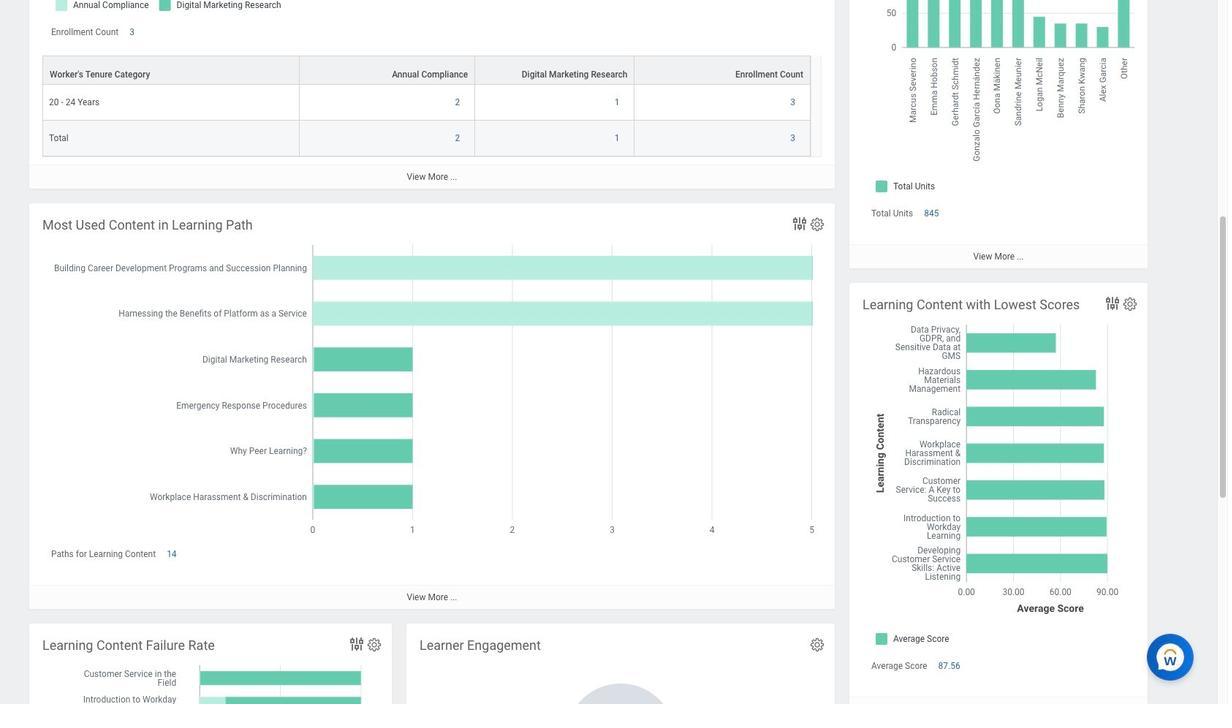 Task type: describe. For each thing, give the bounding box(es) containing it.
configure and view chart data image for configure learning content with lowest scores "image"
[[1104, 295, 1122, 312]]

configure and view chart data image for 'configure most used content in learning path' image
[[791, 215, 809, 233]]

learning trends by tenure element
[[29, 0, 835, 189]]

configure learning content with lowest scores image
[[1122, 296, 1138, 312]]

row for "20 - 24 years" element
[[42, 56, 811, 85]]

configure most used content in learning path image
[[809, 216, 825, 233]]

configure and view chart data image
[[348, 635, 366, 653]]

learning content failure rate element
[[29, 624, 392, 704]]

configure learner engagement image
[[809, 637, 825, 653]]



Task type: locate. For each thing, give the bounding box(es) containing it.
3 row from the top
[[42, 121, 811, 157]]

learning leaderboard element
[[850, 0, 1148, 269]]

20 - 24 years element
[[49, 95, 100, 108]]

configure and view chart data image left configure learning content with lowest scores "image"
[[1104, 295, 1122, 312]]

2 row from the top
[[42, 85, 811, 121]]

1 horizontal spatial configure and view chart data image
[[1104, 295, 1122, 312]]

configure and view chart data image inside "learning content with lowest scores" element
[[1104, 295, 1122, 312]]

1 vertical spatial configure and view chart data image
[[1104, 295, 1122, 312]]

learning content with lowest scores element
[[850, 283, 1148, 704]]

row
[[42, 56, 811, 85], [42, 85, 811, 121], [42, 121, 811, 157]]

total element
[[49, 130, 69, 143]]

1 row from the top
[[42, 56, 811, 85]]

configure learning content failure rate image
[[366, 637, 382, 653]]

row for total element at the top of page
[[42, 85, 811, 121]]

learner engagement element
[[407, 624, 835, 704]]

most used content in learning path element
[[29, 203, 835, 609]]

configure and view chart data image
[[791, 215, 809, 233], [1104, 295, 1122, 312]]

configure and view chart data image left 'configure most used content in learning path' image
[[791, 215, 809, 233]]

0 vertical spatial configure and view chart data image
[[791, 215, 809, 233]]

0 horizontal spatial configure and view chart data image
[[791, 215, 809, 233]]



Task type: vqa. For each thing, say whether or not it's contained in the screenshot.
JUSTIFY icon
no



